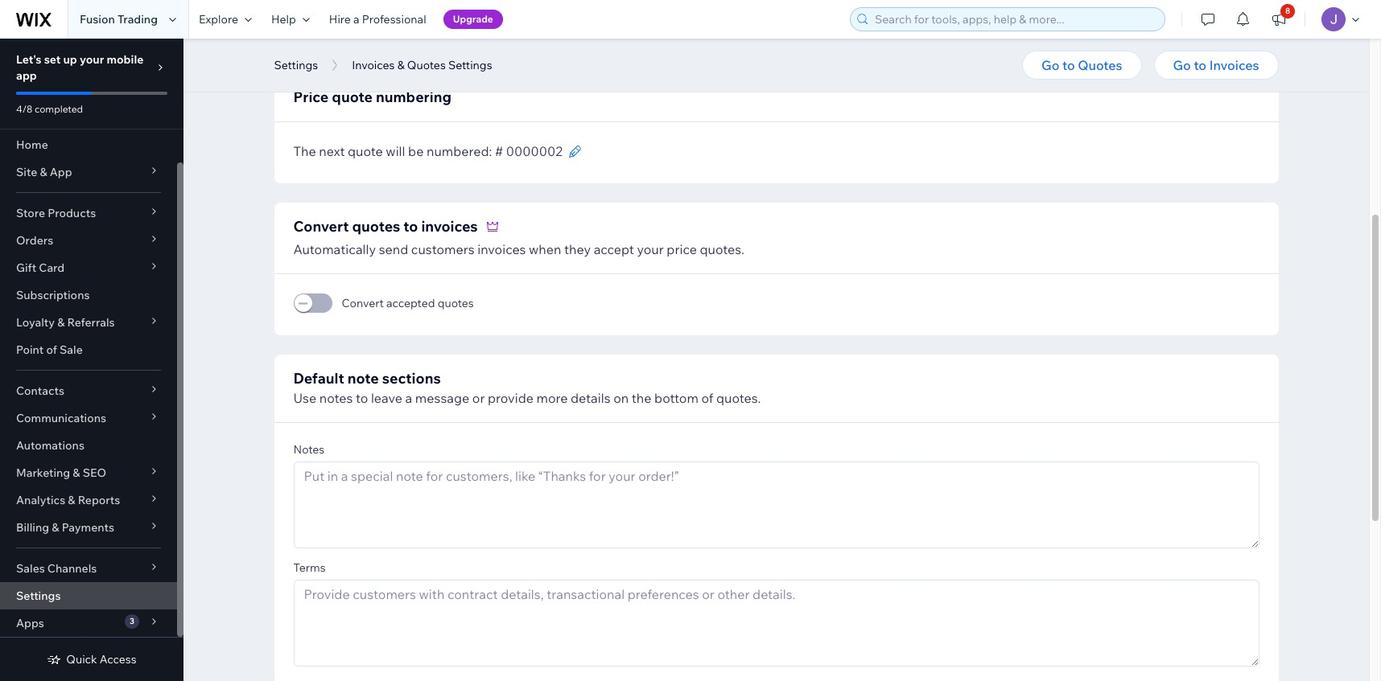 Task type: vqa. For each thing, say whether or not it's contained in the screenshot.
'info'
no



Task type: locate. For each thing, give the bounding box(es) containing it.
1 horizontal spatial invoices
[[1210, 57, 1259, 73]]

0 vertical spatial invoices
[[421, 217, 478, 236]]

hire
[[329, 12, 351, 27]]

1 horizontal spatial quotes
[[438, 296, 474, 311]]

0 horizontal spatial your
[[80, 52, 104, 67]]

2 go from the left
[[1173, 57, 1191, 73]]

loyalty & referrals
[[16, 316, 115, 330]]

quotes. inside default note sections use notes to leave a message or provide more details on the bottom of quotes.
[[716, 390, 761, 407]]

0000002
[[506, 143, 563, 159]]

convert for convert accepted quotes
[[342, 296, 384, 311]]

1 vertical spatial a
[[405, 390, 412, 407]]

1 horizontal spatial your
[[637, 242, 664, 258]]

& left reports
[[68, 493, 75, 508]]

settings link
[[0, 583, 177, 610]]

a right hire
[[353, 12, 360, 27]]

invoices for customers
[[478, 242, 526, 258]]

convert left accepted
[[342, 296, 384, 311]]

bottom
[[655, 390, 699, 407]]

0 vertical spatial your
[[80, 52, 104, 67]]

go inside the go to quotes button
[[1042, 57, 1060, 73]]

sections
[[382, 370, 441, 388]]

& right the "site"
[[40, 165, 47, 180]]

quote right the price on the top left
[[332, 88, 373, 106]]

convert for convert quotes to invoices
[[293, 217, 349, 236]]

quick access button
[[47, 653, 137, 667]]

quotes right accepted
[[438, 296, 474, 311]]

0 horizontal spatial of
[[46, 343, 57, 357]]

payments
[[62, 521, 114, 535]]

1 horizontal spatial of
[[702, 390, 714, 407]]

convert accepted quotes
[[342, 296, 474, 311]]

quotes up "send"
[[352, 217, 400, 236]]

marketing
[[16, 466, 70, 481]]

go
[[1042, 57, 1060, 73], [1173, 57, 1191, 73]]

card
[[39, 261, 65, 275]]

quote
[[332, 88, 373, 106], [348, 143, 383, 159]]

settings inside sidebar element
[[16, 589, 61, 604]]

& left seo
[[73, 466, 80, 481]]

communications
[[16, 411, 106, 426]]

1 horizontal spatial quotes
[[1078, 57, 1123, 73]]

to inside default note sections use notes to leave a message or provide more details on the bottom of quotes.
[[356, 390, 368, 407]]

your left price
[[637, 242, 664, 258]]

site
[[16, 165, 37, 180]]

& for billing
[[52, 521, 59, 535]]

they
[[564, 242, 591, 258]]

go inside the go to invoices button
[[1173, 57, 1191, 73]]

channels
[[47, 562, 97, 576]]

gift card button
[[0, 254, 177, 282]]

1 horizontal spatial a
[[405, 390, 412, 407]]

default
[[293, 370, 344, 388]]

invoices & quotes settings
[[352, 58, 492, 72]]

& up numbering
[[397, 58, 405, 72]]

settings down sales
[[16, 589, 61, 604]]

1 vertical spatial convert
[[342, 296, 384, 311]]

home
[[16, 138, 48, 152]]

site & app button
[[0, 159, 177, 186]]

help
[[271, 12, 296, 27]]

contacts button
[[0, 378, 177, 405]]

invoices inside invoices & quotes settings button
[[352, 58, 395, 72]]

2 horizontal spatial settings
[[448, 58, 492, 72]]

invoices up customers
[[421, 217, 478, 236]]

1 vertical spatial of
[[702, 390, 714, 407]]

0 horizontal spatial quotes
[[407, 58, 446, 72]]

settings for settings button
[[274, 58, 318, 72]]

your right the up
[[80, 52, 104, 67]]

use
[[293, 390, 317, 407]]

1 horizontal spatial settings
[[274, 58, 318, 72]]

& inside button
[[397, 58, 405, 72]]

reports
[[78, 493, 120, 508]]

& right 'billing'
[[52, 521, 59, 535]]

1 go from the left
[[1042, 57, 1060, 73]]

a
[[353, 12, 360, 27], [405, 390, 412, 407]]

1 vertical spatial your
[[637, 242, 664, 258]]

go to invoices button
[[1154, 51, 1279, 80]]

quotes
[[1078, 57, 1123, 73], [407, 58, 446, 72]]

& for loyalty
[[57, 316, 65, 330]]

more
[[537, 390, 568, 407]]

subscriptions
[[16, 288, 90, 303]]

0 vertical spatial a
[[353, 12, 360, 27]]

8
[[1286, 6, 1291, 16]]

a down sections
[[405, 390, 412, 407]]

let's
[[16, 52, 42, 67]]

quote left will
[[348, 143, 383, 159]]

invoices
[[421, 217, 478, 236], [478, 242, 526, 258]]

0 vertical spatial of
[[46, 343, 57, 357]]

note
[[348, 370, 379, 388]]

the
[[293, 143, 316, 159]]

accepted
[[386, 296, 435, 311]]

explore
[[199, 12, 238, 27]]

invoices & quotes settings button
[[344, 53, 500, 77]]

settings down the upgrade button on the left top of page
[[448, 58, 492, 72]]

0 vertical spatial quotes
[[352, 217, 400, 236]]

seo
[[83, 466, 106, 481]]

fusion
[[80, 12, 115, 27]]

numbering
[[376, 88, 452, 106]]

loyalty & referrals button
[[0, 309, 177, 337]]

a inside default note sections use notes to leave a message or provide more details on the bottom of quotes.
[[405, 390, 412, 407]]

convert up automatically
[[293, 217, 349, 236]]

convert
[[293, 217, 349, 236], [342, 296, 384, 311]]

next
[[319, 143, 345, 159]]

terms
[[293, 561, 326, 576]]

quotes. right price
[[700, 242, 745, 258]]

of left sale
[[46, 343, 57, 357]]

0 horizontal spatial quotes
[[352, 217, 400, 236]]

1 vertical spatial quotes.
[[716, 390, 761, 407]]

0 horizontal spatial settings
[[16, 589, 61, 604]]

set
[[44, 52, 61, 67]]

0 vertical spatial convert
[[293, 217, 349, 236]]

your
[[80, 52, 104, 67], [637, 242, 664, 258]]

hire a professional link
[[319, 0, 436, 39]]

convert quotes to invoices
[[293, 217, 478, 236]]

quotes. right "bottom"
[[716, 390, 761, 407]]

quotes.
[[700, 242, 745, 258], [716, 390, 761, 407]]

0 horizontal spatial go
[[1042, 57, 1060, 73]]

default note sections use notes to leave a message or provide more details on the bottom of quotes.
[[293, 370, 761, 407]]

1 vertical spatial invoices
[[478, 242, 526, 258]]

0 horizontal spatial invoices
[[352, 58, 395, 72]]

automatically send customers invoices when they accept your price quotes.
[[293, 242, 745, 258]]

0 vertical spatial quotes.
[[700, 242, 745, 258]]

&
[[397, 58, 405, 72], [40, 165, 47, 180], [57, 316, 65, 330], [73, 466, 80, 481], [68, 493, 75, 508], [52, 521, 59, 535]]

settings up the price on the top left
[[274, 58, 318, 72]]

site & app
[[16, 165, 72, 180]]

automatically
[[293, 242, 376, 258]]

1 horizontal spatial go
[[1173, 57, 1191, 73]]

analytics
[[16, 493, 65, 508]]

& for site
[[40, 165, 47, 180]]

of inside sidebar element
[[46, 343, 57, 357]]

of
[[46, 343, 57, 357], [702, 390, 714, 407]]

quick access
[[66, 653, 137, 667]]

of right "bottom"
[[702, 390, 714, 407]]

1 vertical spatial quote
[[348, 143, 383, 159]]

invoices left the when
[[478, 242, 526, 258]]

& for invoices
[[397, 58, 405, 72]]

go to quotes button
[[1022, 51, 1142, 80]]

analytics & reports button
[[0, 487, 177, 514]]

sidebar element
[[0, 39, 184, 682]]

to
[[1063, 57, 1075, 73], [1194, 57, 1207, 73], [403, 217, 418, 236], [356, 390, 368, 407]]

communications button
[[0, 405, 177, 432]]

& right loyalty
[[57, 316, 65, 330]]

notes
[[293, 443, 325, 457]]

upgrade
[[453, 13, 493, 25]]



Task type: describe. For each thing, give the bounding box(es) containing it.
accept
[[594, 242, 634, 258]]

invoices inside the go to invoices button
[[1210, 57, 1259, 73]]

0 vertical spatial quote
[[332, 88, 373, 106]]

Terms text field
[[294, 581, 1259, 667]]

point of sale link
[[0, 337, 177, 364]]

0 horizontal spatial a
[[353, 12, 360, 27]]

customers
[[411, 242, 475, 258]]

invoices for to
[[421, 217, 478, 236]]

quick
[[66, 653, 97, 667]]

8 button
[[1261, 0, 1297, 39]]

notes
[[319, 390, 353, 407]]

price
[[293, 88, 329, 106]]

automations
[[16, 439, 84, 453]]

price
[[667, 242, 697, 258]]

sales channels button
[[0, 555, 177, 583]]

upgrade button
[[443, 10, 503, 29]]

1 vertical spatial quotes
[[438, 296, 474, 311]]

4/8
[[16, 103, 32, 115]]

up
[[63, 52, 77, 67]]

numbered:
[[427, 143, 492, 159]]

& for analytics
[[68, 493, 75, 508]]

or
[[472, 390, 485, 407]]

access
[[100, 653, 137, 667]]

go for go to invoices
[[1173, 57, 1191, 73]]

trading
[[117, 12, 158, 27]]

products
[[48, 206, 96, 221]]

quotes for &
[[407, 58, 446, 72]]

point
[[16, 343, 44, 357]]

marketing & seo button
[[0, 460, 177, 487]]

marketing & seo
[[16, 466, 106, 481]]

4/8 completed
[[16, 103, 83, 115]]

settings for "settings" link
[[16, 589, 61, 604]]

Search for tools, apps, help & more... field
[[870, 8, 1160, 31]]

message
[[415, 390, 470, 407]]

contacts
[[16, 384, 64, 398]]

Notes text field
[[294, 463, 1259, 548]]

will
[[386, 143, 405, 159]]

sales channels
[[16, 562, 97, 576]]

hire a professional
[[329, 12, 426, 27]]

& for marketing
[[73, 466, 80, 481]]

price quote numbering
[[293, 88, 452, 106]]

the next quote will be numbered: # 0000002
[[293, 143, 563, 159]]

be
[[408, 143, 424, 159]]

gift
[[16, 261, 36, 275]]

leave
[[371, 390, 402, 407]]

apps
[[16, 617, 44, 631]]

settings button
[[266, 53, 326, 77]]

mobile
[[107, 52, 144, 67]]

quotes for to
[[1078, 57, 1123, 73]]

of inside default note sections use notes to leave a message or provide more details on the bottom of quotes.
[[702, 390, 714, 407]]

orders
[[16, 233, 53, 248]]

the
[[632, 390, 652, 407]]

send
[[379, 242, 408, 258]]

your inside let's set up your mobile app
[[80, 52, 104, 67]]

automations link
[[0, 432, 177, 460]]

go to quotes
[[1042, 57, 1123, 73]]

let's set up your mobile app
[[16, 52, 144, 83]]

app
[[50, 165, 72, 180]]

home link
[[0, 131, 177, 159]]

professional
[[362, 12, 426, 27]]

fusion trading
[[80, 12, 158, 27]]

app
[[16, 68, 37, 83]]

when
[[529, 242, 561, 258]]

analytics & reports
[[16, 493, 120, 508]]

orders button
[[0, 227, 177, 254]]

billing
[[16, 521, 49, 535]]

sale
[[60, 343, 83, 357]]

store products
[[16, 206, 96, 221]]

completed
[[35, 103, 83, 115]]

store
[[16, 206, 45, 221]]

store products button
[[0, 200, 177, 227]]

referrals
[[67, 316, 115, 330]]

point of sale
[[16, 343, 83, 357]]

gift card
[[16, 261, 65, 275]]

go for go to quotes
[[1042, 57, 1060, 73]]

go to invoices
[[1173, 57, 1259, 73]]

subscriptions link
[[0, 282, 177, 309]]



